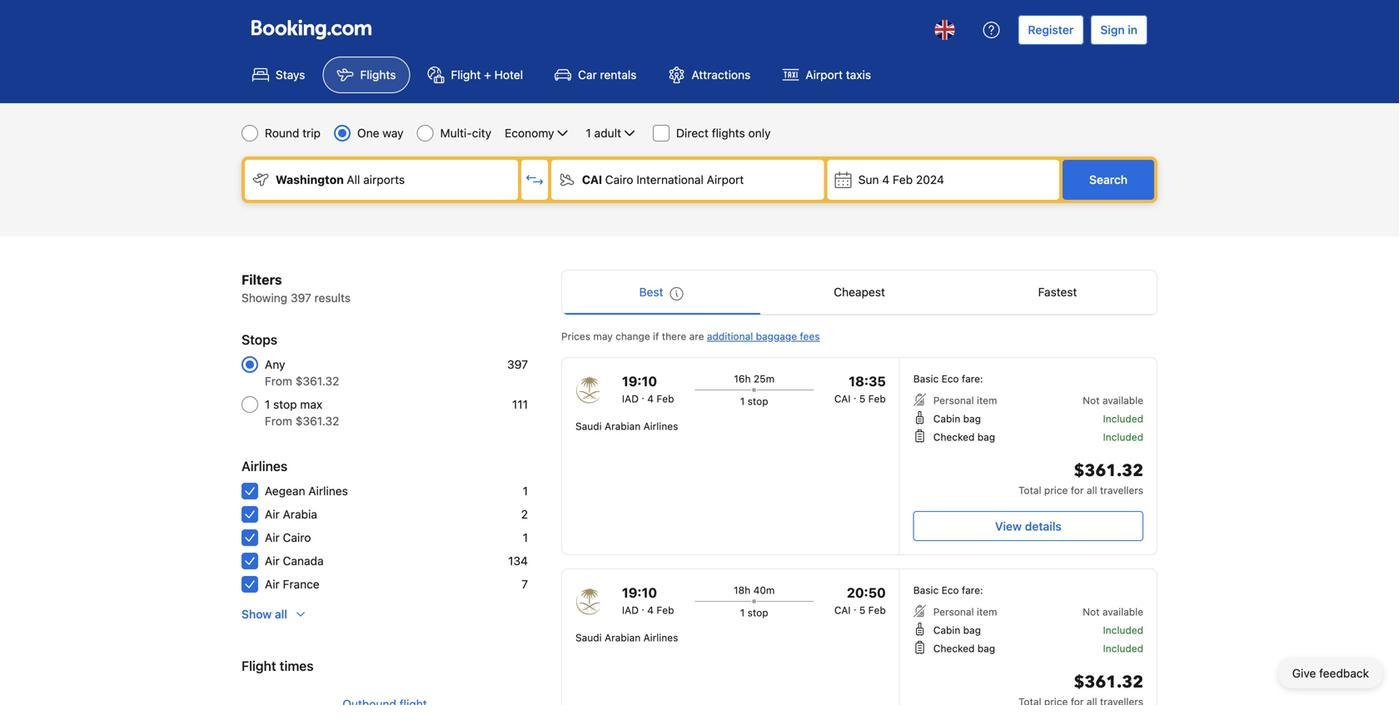Task type: describe. For each thing, give the bounding box(es) containing it.
cairo for cai
[[605, 173, 634, 187]]

basic for 20:50
[[914, 585, 939, 596]]

flights
[[712, 126, 745, 140]]

3 included from the top
[[1103, 625, 1144, 636]]

18h
[[734, 585, 751, 596]]

one
[[357, 126, 379, 140]]

1 adult button
[[584, 123, 640, 143]]

air for air canada
[[265, 554, 280, 568]]

filters
[[242, 272, 282, 288]]

$361.32 total price for all travellers
[[1019, 460, 1144, 496]]

checked bag for 20:50
[[934, 643, 996, 655]]

give feedback button
[[1279, 659, 1383, 689]]

sign in link
[[1091, 15, 1148, 45]]

fastest button
[[959, 271, 1157, 314]]

air arabia
[[265, 508, 317, 521]]

2
[[521, 508, 528, 521]]

air for air arabia
[[265, 508, 280, 521]]

not available for 20:50
[[1083, 606, 1144, 618]]

sign
[[1101, 23, 1125, 37]]

additional baggage fees link
[[707, 331, 820, 342]]

arabia
[[283, 508, 317, 521]]

0 vertical spatial cai
[[582, 173, 602, 187]]

hotel
[[495, 68, 523, 82]]

arabian for 20:50
[[605, 632, 641, 644]]

cheapest
[[834, 285, 885, 299]]

any from $361.32
[[265, 358, 339, 388]]

airport taxis
[[806, 68, 871, 82]]

cairo for air
[[283, 531, 311, 545]]

prices may change if there are additional baggage fees
[[561, 331, 820, 342]]

fare: for 18:35
[[962, 373, 983, 385]]

stays link
[[238, 57, 319, 93]]

canada
[[283, 554, 324, 568]]

item for 20:50
[[977, 606, 998, 618]]

40m
[[754, 585, 775, 596]]

personal for 18:35
[[934, 395, 974, 407]]

car
[[578, 68, 597, 82]]

sun 4 feb 2024 button
[[828, 160, 1060, 200]]

cabin for 20:50
[[934, 625, 961, 636]]

20:50 cai . 5 feb
[[835, 585, 886, 616]]

1 down 16h
[[740, 396, 745, 407]]

best
[[639, 285, 663, 299]]

4 for 18:35
[[647, 393, 654, 405]]

view details button
[[914, 511, 1144, 541]]

sun 4 feb 2024
[[859, 173, 945, 187]]

fastest
[[1038, 285, 1077, 299]]

attractions link
[[654, 57, 765, 93]]

give feedback
[[1293, 667, 1370, 681]]

stays
[[276, 68, 305, 82]]

stops
[[242, 332, 277, 348]]

flights
[[360, 68, 396, 82]]

total
[[1019, 485, 1042, 496]]

1 inside popup button
[[586, 126, 591, 140]]

times
[[280, 659, 314, 674]]

results
[[315, 291, 351, 305]]

basic eco fare: for 20:50
[[914, 585, 983, 596]]

sign in
[[1101, 23, 1138, 37]]

25m
[[754, 373, 775, 385]]

feedback
[[1320, 667, 1370, 681]]

there
[[662, 331, 687, 342]]

flight times
[[242, 659, 314, 674]]

are
[[689, 331, 704, 342]]

any
[[265, 358, 285, 372]]

saudi arabian airlines for 18:35
[[576, 421, 678, 432]]

1 adult
[[586, 126, 621, 140]]

direct
[[676, 126, 709, 140]]

multi-city
[[440, 126, 492, 140]]

eco for 18:35
[[942, 373, 959, 385]]

7
[[522, 578, 528, 591]]

washington
[[276, 173, 344, 187]]

trip
[[303, 126, 321, 140]]

saudi arabian airlines for 20:50
[[576, 632, 678, 644]]

one way
[[357, 126, 404, 140]]

item for 18:35
[[977, 395, 998, 407]]

air france
[[265, 578, 320, 591]]

19:10 for 20:50
[[622, 585, 657, 601]]

basic eco fare: for 18:35
[[914, 373, 983, 385]]

give
[[1293, 667, 1316, 681]]

register link
[[1018, 15, 1084, 45]]

price
[[1045, 485, 1068, 496]]

multi-
[[440, 126, 472, 140]]

5 for 18:35
[[860, 393, 866, 405]]

aegean airlines
[[265, 484, 348, 498]]

show all
[[242, 608, 287, 621]]

19:10 iad . 4 feb for 18:35
[[622, 374, 674, 405]]

search
[[1090, 173, 1128, 187]]

only
[[749, 126, 771, 140]]

round trip
[[265, 126, 321, 140]]

register
[[1028, 23, 1074, 37]]

air for air cairo
[[265, 531, 280, 545]]

stop for 18:35
[[748, 396, 769, 407]]

111
[[512, 398, 528, 412]]

not for 20:50
[[1083, 606, 1100, 618]]

4 for 20:50
[[647, 605, 654, 616]]

checked for 18:35
[[934, 432, 975, 443]]

round
[[265, 126, 299, 140]]

. inside 20:50 cai . 5 feb
[[854, 601, 857, 613]]

feb inside "dropdown button"
[[893, 173, 913, 187]]

134
[[508, 554, 528, 568]]

fare: for 20:50
[[962, 585, 983, 596]]

18:35
[[849, 374, 886, 389]]

basic for 18:35
[[914, 373, 939, 385]]

airports
[[363, 173, 405, 187]]

max
[[300, 398, 323, 412]]

economy
[[505, 126, 554, 140]]

397 inside filters showing 397 results
[[291, 291, 311, 305]]

cabin bag for 18:35
[[934, 413, 981, 425]]

4 inside the sun 4 feb 2024 "dropdown button"
[[882, 173, 890, 187]]

iad for 20:50
[[622, 605, 639, 616]]

not available for 18:35
[[1083, 395, 1144, 407]]

1 stop max from $361.32
[[265, 398, 339, 428]]

attractions
[[692, 68, 751, 82]]

16h 25m
[[734, 373, 775, 385]]

view details
[[995, 520, 1062, 534]]

air for air france
[[265, 578, 280, 591]]

travellers
[[1100, 485, 1144, 496]]



Task type: vqa. For each thing, say whether or not it's contained in the screenshot.


Task type: locate. For each thing, give the bounding box(es) containing it.
2 cabin from the top
[[934, 625, 961, 636]]

1 saudi from the top
[[576, 421, 602, 432]]

0 horizontal spatial cairo
[[283, 531, 311, 545]]

397
[[291, 291, 311, 305], [507, 358, 528, 372]]

all right "for"
[[1087, 485, 1098, 496]]

cairo up air canada
[[283, 531, 311, 545]]

available for 20:50
[[1103, 606, 1144, 618]]

2 vertical spatial cai
[[835, 605, 851, 616]]

available for 18:35
[[1103, 395, 1144, 407]]

flight for flight times
[[242, 659, 276, 674]]

air left france
[[265, 578, 280, 591]]

flights link
[[323, 57, 410, 93]]

feb
[[893, 173, 913, 187], [657, 393, 674, 405], [869, 393, 886, 405], [657, 605, 674, 616], [869, 605, 886, 616]]

2 included from the top
[[1103, 432, 1144, 443]]

1 vertical spatial iad
[[622, 605, 639, 616]]

included
[[1103, 413, 1144, 425], [1103, 432, 1144, 443], [1103, 625, 1144, 636], [1103, 643, 1144, 655]]

4
[[882, 173, 890, 187], [647, 393, 654, 405], [647, 605, 654, 616]]

1 checked from the top
[[934, 432, 975, 443]]

1 1 stop from the top
[[740, 396, 769, 407]]

2 19:10 iad . 4 feb from the top
[[622, 585, 674, 616]]

1 horizontal spatial flight
[[451, 68, 481, 82]]

0 horizontal spatial all
[[275, 608, 287, 621]]

air
[[265, 508, 280, 521], [265, 531, 280, 545], [265, 554, 280, 568], [265, 578, 280, 591]]

1 vertical spatial 19:10 iad . 4 feb
[[622, 585, 674, 616]]

airport down the direct flights only
[[707, 173, 744, 187]]

arabian for 18:35
[[605, 421, 641, 432]]

airport
[[806, 68, 843, 82], [707, 173, 744, 187]]

5 down 20:50
[[860, 605, 866, 616]]

flight for flight + hotel
[[451, 68, 481, 82]]

0 vertical spatial 1 stop
[[740, 396, 769, 407]]

0 vertical spatial not available
[[1083, 395, 1144, 407]]

0 vertical spatial iad
[[622, 393, 639, 405]]

car rentals link
[[541, 57, 651, 93]]

washington all airports
[[276, 173, 405, 187]]

. inside 18:35 cai . 5 feb
[[854, 390, 857, 402]]

1 basic eco fare: from the top
[[914, 373, 983, 385]]

0 vertical spatial cabin bag
[[934, 413, 981, 425]]

1 vertical spatial basic
[[914, 585, 939, 596]]

1 air from the top
[[265, 508, 280, 521]]

1 cabin from the top
[[934, 413, 961, 425]]

1 personal item from the top
[[934, 395, 998, 407]]

1 vertical spatial flight
[[242, 659, 276, 674]]

2 personal item from the top
[[934, 606, 998, 618]]

1 horizontal spatial airport
[[806, 68, 843, 82]]

1 available from the top
[[1103, 395, 1144, 407]]

1 vertical spatial saudi arabian airlines
[[576, 632, 678, 644]]

from down any
[[265, 374, 292, 388]]

cai inside 18:35 cai . 5 feb
[[835, 393, 851, 405]]

5 inside 20:50 cai . 5 feb
[[860, 605, 866, 616]]

0 vertical spatial flight
[[451, 68, 481, 82]]

1 vertical spatial not available
[[1083, 606, 1144, 618]]

checked
[[934, 432, 975, 443], [934, 643, 975, 655]]

1 vertical spatial all
[[275, 608, 287, 621]]

basic right 18:35
[[914, 373, 939, 385]]

$361.32 inside any from $361.32
[[296, 374, 339, 388]]

2 5 from the top
[[860, 605, 866, 616]]

19:10 iad . 4 feb
[[622, 374, 674, 405], [622, 585, 674, 616]]

sun
[[859, 173, 879, 187]]

air down aegean
[[265, 508, 280, 521]]

19:10 iad . 4 feb for 20:50
[[622, 585, 674, 616]]

0 horizontal spatial airport
[[707, 173, 744, 187]]

1 19:10 from the top
[[622, 374, 657, 389]]

eco for 20:50
[[942, 585, 959, 596]]

additional
[[707, 331, 753, 342]]

19:10
[[622, 374, 657, 389], [622, 585, 657, 601]]

car rentals
[[578, 68, 637, 82]]

4 included from the top
[[1103, 643, 1144, 655]]

cai down 18:35
[[835, 393, 851, 405]]

0 vertical spatial 397
[[291, 291, 311, 305]]

tab list containing best
[[562, 271, 1157, 316]]

not for 18:35
[[1083, 395, 1100, 407]]

1
[[586, 126, 591, 140], [740, 396, 745, 407], [265, 398, 270, 412], [523, 484, 528, 498], [523, 531, 528, 545], [740, 607, 745, 619]]

0 vertical spatial saudi arabian airlines
[[576, 421, 678, 432]]

personal item for 18:35
[[934, 395, 998, 407]]

18h 40m
[[734, 585, 775, 596]]

all
[[347, 173, 360, 187]]

best image
[[670, 287, 683, 301], [670, 287, 683, 301]]

1 vertical spatial cai
[[835, 393, 851, 405]]

1 personal from the top
[[934, 395, 974, 407]]

checked bag for 18:35
[[934, 432, 996, 443]]

1 fare: from the top
[[962, 373, 983, 385]]

2024
[[916, 173, 945, 187]]

international
[[637, 173, 704, 187]]

all
[[1087, 485, 1098, 496], [275, 608, 287, 621]]

fees
[[800, 331, 820, 342]]

stop down '16h 25m'
[[748, 396, 769, 407]]

from inside any from $361.32
[[265, 374, 292, 388]]

filters showing 397 results
[[242, 272, 351, 305]]

aegean
[[265, 484, 305, 498]]

2 not available from the top
[[1083, 606, 1144, 618]]

18:35 cai . 5 feb
[[835, 374, 886, 405]]

details
[[1025, 520, 1062, 534]]

saudi for 18:35
[[576, 421, 602, 432]]

1 vertical spatial eco
[[942, 585, 959, 596]]

search button
[[1063, 160, 1155, 200]]

5 down 18:35
[[860, 393, 866, 405]]

0 vertical spatial 19:10
[[622, 374, 657, 389]]

1 up the 2
[[523, 484, 528, 498]]

cai for 18:35
[[835, 393, 851, 405]]

view
[[995, 520, 1022, 534]]

0 horizontal spatial 397
[[291, 291, 311, 305]]

stop
[[748, 396, 769, 407], [273, 398, 297, 412], [748, 607, 769, 619]]

airport left taxis
[[806, 68, 843, 82]]

0 vertical spatial cairo
[[605, 173, 634, 187]]

1 down 18h
[[740, 607, 745, 619]]

1 inside 1 stop max from $361.32
[[265, 398, 270, 412]]

1 stop for 18:35
[[740, 396, 769, 407]]

adult
[[594, 126, 621, 140]]

1 saudi arabian airlines from the top
[[576, 421, 678, 432]]

1 vertical spatial checked
[[934, 643, 975, 655]]

1 vertical spatial item
[[977, 606, 998, 618]]

checked for 20:50
[[934, 643, 975, 655]]

tab list
[[562, 271, 1157, 316]]

1 cabin bag from the top
[[934, 413, 981, 425]]

personal for 20:50
[[934, 606, 974, 618]]

basic
[[914, 373, 939, 385], [914, 585, 939, 596]]

0 vertical spatial checked bag
[[934, 432, 996, 443]]

saudi for 20:50
[[576, 632, 602, 644]]

0 vertical spatial basic
[[914, 373, 939, 385]]

1 vertical spatial cairo
[[283, 531, 311, 545]]

0 vertical spatial item
[[977, 395, 998, 407]]

in
[[1128, 23, 1138, 37]]

cabin bag
[[934, 413, 981, 425], [934, 625, 981, 636]]

2 from from the top
[[265, 414, 292, 428]]

+
[[484, 68, 491, 82]]

1 vertical spatial personal
[[934, 606, 974, 618]]

flight left +
[[451, 68, 481, 82]]

2 vertical spatial 4
[[647, 605, 654, 616]]

2 eco from the top
[[942, 585, 959, 596]]

cabin bag for 20:50
[[934, 625, 981, 636]]

1 vertical spatial 397
[[507, 358, 528, 372]]

1 down any
[[265, 398, 270, 412]]

booking.com logo image
[[252, 20, 372, 40], [252, 20, 372, 40]]

0 vertical spatial personal item
[[934, 395, 998, 407]]

basic eco fare: right 20:50
[[914, 585, 983, 596]]

feb inside 18:35 cai . 5 feb
[[869, 393, 886, 405]]

feb inside 20:50 cai . 5 feb
[[869, 605, 886, 616]]

checked bag
[[934, 432, 996, 443], [934, 643, 996, 655]]

$361.32 inside $361.32 total price for all travellers
[[1074, 460, 1144, 483]]

1 included from the top
[[1103, 413, 1144, 425]]

best button
[[562, 271, 761, 314]]

2 air from the top
[[265, 531, 280, 545]]

1 arabian from the top
[[605, 421, 641, 432]]

2 available from the top
[[1103, 606, 1144, 618]]

airport taxis link
[[768, 57, 885, 93]]

1 checked bag from the top
[[934, 432, 996, 443]]

basic eco fare: right 18:35
[[914, 373, 983, 385]]

show
[[242, 608, 272, 621]]

eco
[[942, 373, 959, 385], [942, 585, 959, 596]]

0 vertical spatial airport
[[806, 68, 843, 82]]

2 fare: from the top
[[962, 585, 983, 596]]

5 inside 18:35 cai . 5 feb
[[860, 393, 866, 405]]

0 vertical spatial personal
[[934, 395, 974, 407]]

2 saudi from the top
[[576, 632, 602, 644]]

1 item from the top
[[977, 395, 998, 407]]

2 basic eco fare: from the top
[[914, 585, 983, 596]]

1 vertical spatial checked bag
[[934, 643, 996, 655]]

2 not from the top
[[1083, 606, 1100, 618]]

0 vertical spatial 5
[[860, 393, 866, 405]]

1 basic from the top
[[914, 373, 939, 385]]

1 horizontal spatial cairo
[[605, 173, 634, 187]]

.
[[642, 390, 645, 402], [854, 390, 857, 402], [642, 601, 645, 613], [854, 601, 857, 613]]

2 personal from the top
[[934, 606, 974, 618]]

cairo down 1 adult popup button at the top left of page
[[605, 173, 634, 187]]

cabin for 18:35
[[934, 413, 961, 425]]

cai down 1 adult
[[582, 173, 602, 187]]

16h
[[734, 373, 751, 385]]

2 cabin bag from the top
[[934, 625, 981, 636]]

5 for 20:50
[[860, 605, 866, 616]]

personal item for 20:50
[[934, 606, 998, 618]]

flight + hotel
[[451, 68, 523, 82]]

1 vertical spatial 5
[[860, 605, 866, 616]]

personal
[[934, 395, 974, 407], [934, 606, 974, 618]]

flight + hotel link
[[414, 57, 537, 93]]

0 vertical spatial saudi
[[576, 421, 602, 432]]

taxis
[[846, 68, 871, 82]]

direct flights only
[[676, 126, 771, 140]]

air down the "air cairo"
[[265, 554, 280, 568]]

airlines
[[644, 421, 678, 432], [242, 459, 288, 474], [308, 484, 348, 498], [644, 632, 678, 644]]

1 down the 2
[[523, 531, 528, 545]]

4 air from the top
[[265, 578, 280, 591]]

1 vertical spatial basic eco fare:
[[914, 585, 983, 596]]

from down any from $361.32
[[265, 414, 292, 428]]

air cairo
[[265, 531, 311, 545]]

2 1 stop from the top
[[740, 607, 769, 619]]

1 eco from the top
[[942, 373, 959, 385]]

2 checked from the top
[[934, 643, 975, 655]]

1 vertical spatial airport
[[707, 173, 744, 187]]

2 iad from the top
[[622, 605, 639, 616]]

19:10 for 18:35
[[622, 374, 657, 389]]

france
[[283, 578, 320, 591]]

if
[[653, 331, 659, 342]]

prices
[[561, 331, 591, 342]]

1 vertical spatial fare:
[[962, 585, 983, 596]]

2 19:10 from the top
[[622, 585, 657, 601]]

air canada
[[265, 554, 324, 568]]

0 vertical spatial all
[[1087, 485, 1098, 496]]

0 vertical spatial not
[[1083, 395, 1100, 407]]

arabian
[[605, 421, 641, 432], [605, 632, 641, 644]]

basic right 20:50
[[914, 585, 939, 596]]

1 vertical spatial cabin bag
[[934, 625, 981, 636]]

airport inside "link"
[[806, 68, 843, 82]]

air down air arabia
[[265, 531, 280, 545]]

1 iad from the top
[[622, 393, 639, 405]]

stop for 20:50
[[748, 607, 769, 619]]

show all button
[[235, 600, 314, 630]]

cairo
[[605, 173, 634, 187], [283, 531, 311, 545]]

flight left times
[[242, 659, 276, 674]]

1 from from the top
[[265, 374, 292, 388]]

iad for 18:35
[[622, 393, 639, 405]]

0 vertical spatial checked
[[934, 432, 975, 443]]

1 vertical spatial available
[[1103, 606, 1144, 618]]

1 vertical spatial cabin
[[934, 625, 961, 636]]

0 vertical spatial arabian
[[605, 421, 641, 432]]

1 19:10 iad . 4 feb from the top
[[622, 374, 674, 405]]

2 item from the top
[[977, 606, 998, 618]]

cai
[[582, 173, 602, 187], [835, 393, 851, 405], [835, 605, 851, 616]]

all right show
[[275, 608, 287, 621]]

1 vertical spatial 1 stop
[[740, 607, 769, 619]]

3 air from the top
[[265, 554, 280, 568]]

2 arabian from the top
[[605, 632, 641, 644]]

2 basic from the top
[[914, 585, 939, 596]]

1 stop for 20:50
[[740, 607, 769, 619]]

0 horizontal spatial flight
[[242, 659, 276, 674]]

available
[[1103, 395, 1144, 407], [1103, 606, 1144, 618]]

all inside "button"
[[275, 608, 287, 621]]

1 vertical spatial arabian
[[605, 632, 641, 644]]

1 vertical spatial from
[[265, 414, 292, 428]]

1 vertical spatial not
[[1083, 606, 1100, 618]]

stop left max
[[273, 398, 297, 412]]

1 vertical spatial saudi
[[576, 632, 602, 644]]

1 horizontal spatial all
[[1087, 485, 1098, 496]]

1 5 from the top
[[860, 393, 866, 405]]

397 left 'results'
[[291, 291, 311, 305]]

$361.32 inside 1 stop max from $361.32
[[296, 414, 339, 428]]

397 up 111
[[507, 358, 528, 372]]

0 vertical spatial 19:10 iad . 4 feb
[[622, 374, 674, 405]]

20:50
[[847, 585, 886, 601]]

from inside 1 stop max from $361.32
[[265, 414, 292, 428]]

cai inside 20:50 cai . 5 feb
[[835, 605, 851, 616]]

0 vertical spatial fare:
[[962, 373, 983, 385]]

flight
[[451, 68, 481, 82], [242, 659, 276, 674]]

0 vertical spatial cabin
[[934, 413, 961, 425]]

cabin
[[934, 413, 961, 425], [934, 625, 961, 636]]

1 not from the top
[[1083, 395, 1100, 407]]

stop inside 1 stop max from $361.32
[[273, 398, 297, 412]]

cheapest button
[[761, 271, 959, 314]]

stop down 18h 40m
[[748, 607, 769, 619]]

1 vertical spatial personal item
[[934, 606, 998, 618]]

all inside $361.32 total price for all travellers
[[1087, 485, 1098, 496]]

1 not available from the top
[[1083, 395, 1144, 407]]

0 vertical spatial from
[[265, 374, 292, 388]]

1 vertical spatial 19:10
[[622, 585, 657, 601]]

1 vertical spatial 4
[[647, 393, 654, 405]]

1 stop down 18h 40m
[[740, 607, 769, 619]]

cai down 20:50
[[835, 605, 851, 616]]

1 horizontal spatial 397
[[507, 358, 528, 372]]

0 vertical spatial basic eco fare:
[[914, 373, 983, 385]]

0 vertical spatial available
[[1103, 395, 1144, 407]]

cai for 20:50
[[835, 605, 851, 616]]

0 vertical spatial eco
[[942, 373, 959, 385]]

1 left adult
[[586, 126, 591, 140]]

1 stop down '16h 25m'
[[740, 396, 769, 407]]

1 stop
[[740, 396, 769, 407], [740, 607, 769, 619]]

0 vertical spatial 4
[[882, 173, 890, 187]]

personal item
[[934, 395, 998, 407], [934, 606, 998, 618]]

2 checked bag from the top
[[934, 643, 996, 655]]

2 saudi arabian airlines from the top
[[576, 632, 678, 644]]



